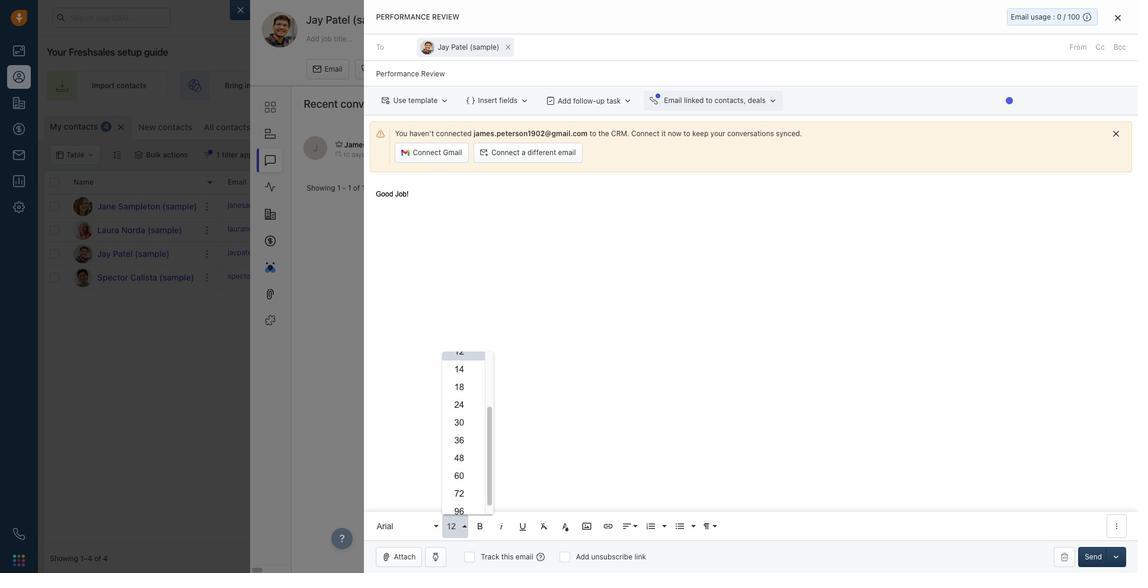 Task type: describe. For each thing, give the bounding box(es) containing it.
1 left "-"
[[337, 184, 341, 193]]

want to see how crm gold can help you meet your sales goals? link
[[593, 139, 809, 150]]

contacts inside import contacts button
[[1007, 121, 1036, 130]]

j image
[[74, 197, 92, 216]]

call log button
[[355, 59, 404, 79]]

more...
[[286, 123, 310, 132]]

the
[[598, 129, 609, 138]]

0 horizontal spatial email
[[516, 553, 533, 562]]

connect gmail button
[[395, 143, 469, 163]]

email inside button
[[558, 148, 576, 157]]

10
[[343, 151, 350, 158]]

conversations inside × dialog
[[727, 129, 774, 138]]

sales
[[672, 178, 691, 187]]

unsubscribe
[[591, 553, 632, 562]]

× dialog
[[364, 0, 1138, 574]]

your inside × dialog
[[710, 129, 725, 138]]

lauranordasample@gmail.com
[[228, 225, 328, 233]]

track
[[481, 553, 499, 562]]

patel inside press space to select this row. row
[[113, 249, 133, 259]]

18
[[454, 382, 464, 392]]

details
[[1045, 17, 1068, 26]]

1–4
[[80, 555, 92, 564]]

crm.
[[611, 129, 629, 138]]

align image
[[622, 522, 633, 532]]

set
[[831, 81, 843, 90]]

Search your CRM... text field
[[52, 8, 171, 28]]

dialog containing jay patel (sample)
[[230, 0, 1138, 574]]

see
[[1021, 17, 1034, 26]]

+
[[317, 248, 321, 257]]

account
[[850, 178, 879, 187]]

bring
[[225, 81, 243, 90]]

task
[[607, 96, 621, 105]]

your inside button
[[750, 140, 765, 149]]

score
[[494, 178, 515, 187]]

attach button
[[376, 548, 422, 568]]

press space to select this row. row containing lauranordasample@gmail.com
[[222, 219, 1132, 242]]

clear formatting image
[[539, 522, 550, 532]]

keep
[[692, 129, 708, 138]]

14 link
[[442, 361, 485, 379]]

12 more... button
[[259, 119, 316, 136]]

meet
[[731, 140, 748, 149]]

100
[[1068, 12, 1080, 21]]

from
[[1070, 43, 1087, 52]]

connect gmail
[[413, 148, 462, 157]]

want
[[593, 140, 610, 149]]

press space to select this row. row containing jane sampleton (sample)
[[44, 195, 222, 219]]

ordered list image
[[646, 522, 656, 532]]

jay inside press space to select this row. row
[[97, 249, 111, 259]]

jay patel (sample) ×
[[438, 40, 511, 53]]

to left the
[[590, 129, 596, 138]]

import contacts for import contacts link
[[92, 81, 146, 90]]

2 horizontal spatial sales
[[873, 81, 890, 90]]

text color image
[[560, 522, 571, 532]]

1 horizontal spatial of
[[353, 184, 360, 193]]

calista
[[130, 272, 157, 282]]

12 for 12 more...
[[276, 123, 284, 132]]

/
[[1064, 12, 1066, 21]]

72
[[454, 489, 464, 499]]

you haven't connected james.peterson1902@gmail.com to the crm. connect it now to keep your conversations synced.
[[395, 129, 802, 138]]

import contacts button
[[966, 116, 1042, 136]]

see all details
[[1021, 17, 1068, 26]]

import contacts link
[[47, 71, 168, 101]]

connect a different email button
[[474, 143, 582, 163]]

to up add follow-up task
[[554, 81, 561, 90]]

96 link
[[442, 503, 485, 521]]

job
[[321, 34, 332, 43]]

container_wx8msf4aqz5i3rn1 image for bulk actions button
[[135, 151, 143, 159]]

12 more...
[[276, 123, 310, 132]]

invite your team link
[[333, 71, 455, 101]]

contacts up actions
[[158, 122, 192, 132]]

j image
[[74, 245, 92, 263]]

underline (⌘u) image
[[518, 522, 528, 532]]

pipeline
[[892, 81, 919, 90]]

add contact
[[1084, 121, 1126, 130]]

24
[[454, 400, 464, 410]]

jane
[[97, 201, 116, 211]]

press space to select this row. row containing jay patel (sample)
[[44, 242, 222, 266]]

2 leads from the left
[[533, 81, 552, 90]]

2 horizontal spatial connect
[[631, 129, 660, 138]]

more misc image
[[1111, 522, 1122, 532]]

james peterson <james.peterson1902@gmail.com>
[[344, 141, 522, 150]]

guide
[[144, 47, 168, 57]]

send button
[[1078, 548, 1108, 568]]

10 days ago
[[343, 151, 377, 158]]

sequence
[[720, 81, 753, 90]]

bulk
[[146, 151, 161, 159]]

1 right "-"
[[348, 184, 351, 193]]

gold
[[669, 140, 684, 149]]

(sample) for jay patel (sample) link
[[135, 249, 170, 259]]

(sample) inside jay patel (sample) ×
[[470, 43, 499, 52]]

container_wx8msf4aqz5i3rn1 image
[[885, 122, 894, 130]]

my contacts 4
[[50, 122, 109, 132]]

close image
[[1115, 14, 1121, 21]]

deals
[[748, 96, 766, 105]]

different
[[528, 148, 556, 157]]

phone
[[337, 178, 358, 187]]

applied
[[240, 151, 265, 159]]

to right linked
[[706, 96, 713, 105]]

email left all
[[1011, 12, 1029, 21]]

to inside row
[[342, 248, 348, 257]]

patel inside dialog
[[326, 14, 350, 26]]

sales inside button
[[767, 140, 784, 149]]

table
[[935, 121, 952, 130]]

name row
[[44, 171, 222, 195]]

tags
[[583, 178, 600, 187]]

phone image
[[13, 529, 25, 541]]

review
[[432, 12, 459, 21]]

laura norda (sample) link
[[97, 224, 182, 236]]

next
[[405, 178, 422, 187]]

12 button
[[442, 515, 469, 539]]

row group containing jane sampleton (sample)
[[44, 195, 222, 290]]

bcc
[[1114, 43, 1126, 52]]

36 link
[[442, 432, 485, 450]]

insert fields button
[[461, 91, 535, 111]]

connect for connect a different email
[[491, 148, 520, 157]]

showing for showing 1–4 of 4
[[50, 555, 78, 564]]

grid containing jane sampleton (sample)
[[44, 170, 1132, 545]]

4 inside my contacts 4
[[104, 122, 109, 131]]

row group containing janesampleton@gmail.com
[[222, 195, 1132, 290]]

name
[[74, 178, 94, 187]]

spectorcalista@gmail.com link
[[228, 271, 316, 284]]

60 link
[[442, 468, 485, 485]]

0 horizontal spatial jay patel (sample)
[[97, 249, 170, 259]]

12 for 12 link
[[454, 347, 464, 357]]

press space to select this row. row containing spectorcalista@gmail.com
[[222, 266, 1132, 290]]

set up your sales pipeline link
[[786, 71, 941, 101]]

jay patel (sample) link
[[97, 248, 170, 260]]

spector calista (sample) link
[[97, 272, 194, 284]]

see
[[621, 140, 633, 149]]

paragraph format image
[[701, 522, 712, 532]]

(sample) up to
[[353, 14, 396, 26]]

bulk actions
[[146, 151, 188, 159]]

spector calista (sample)
[[97, 272, 194, 282]]

0 horizontal spatial sales
[[700, 81, 718, 90]]

email inside grid
[[228, 178, 246, 187]]

patel inside jay patel (sample) ×
[[451, 43, 468, 52]]

cc
[[1096, 43, 1105, 52]]

title...
[[334, 34, 353, 43]]

phone element
[[7, 523, 31, 547]]

performance review
[[376, 12, 459, 21]]

all contacts
[[204, 122, 250, 132]]

72 link
[[442, 485, 485, 503]]

add for add unsubscribe link
[[576, 553, 589, 562]]

import contacts for import contacts button
[[982, 121, 1036, 130]]

email inside button
[[664, 96, 682, 105]]

janesampleton@gmail.com link
[[228, 200, 317, 213]]

click
[[323, 248, 340, 257]]

showing 1 - 1 of 1
[[307, 184, 365, 193]]

follow-
[[573, 96, 596, 105]]



Task type: locate. For each thing, give the bounding box(es) containing it.
sales down "synced."
[[767, 140, 784, 149]]

22
[[469, 22, 481, 33]]

jaypatelsample@gmail.com link
[[228, 248, 319, 260]]

import down your freshsales setup guide
[[92, 81, 115, 90]]

48 link
[[442, 450, 485, 468]]

patel down "22" button
[[451, 43, 468, 52]]

your up follow-
[[563, 81, 578, 90]]

2 horizontal spatial jay
[[438, 43, 449, 52]]

1 horizontal spatial import contacts
[[982, 121, 1036, 130]]

of right "-"
[[353, 184, 360, 193]]

hotspot (open by clicking or pressing space/enter) alert dialog
[[1002, 93, 1016, 109]]

1 vertical spatial 12
[[454, 347, 464, 357]]

(sample) for jane sampleton (sample) "link"
[[162, 201, 197, 211]]

email inside "button"
[[324, 65, 342, 74]]

insert image (⌘p) image
[[582, 522, 592, 532]]

your right set
[[855, 81, 871, 90]]

0 vertical spatial import
[[92, 81, 115, 90]]

arial button
[[372, 515, 440, 539]]

add for add contact
[[1084, 121, 1098, 130]]

import inside button
[[982, 121, 1005, 130]]

jay up job
[[306, 14, 323, 26]]

jane sampleton (sample)
[[97, 201, 197, 211]]

container_wx8msf4aqz5i3rn1 image inside 1 filter applied button
[[203, 151, 212, 159]]

2 vertical spatial patel
[[113, 249, 133, 259]]

connect left a
[[491, 148, 520, 157]]

0 horizontal spatial container_wx8msf4aqz5i3rn1 image
[[135, 151, 143, 159]]

add left contact
[[1084, 121, 1098, 130]]

0 horizontal spatial connect
[[413, 148, 441, 157]]

insert
[[478, 96, 497, 105]]

add job title...
[[306, 34, 353, 43]]

0 horizontal spatial up
[[596, 96, 605, 105]]

leads right website
[[282, 81, 300, 90]]

1 horizontal spatial team
[[580, 81, 597, 90]]

(sample) for laura norda (sample) link
[[147, 225, 182, 235]]

container_wx8msf4aqz5i3rn1 image left bulk
[[135, 151, 143, 159]]

connect a different email
[[491, 148, 576, 157]]

1 horizontal spatial patel
[[326, 14, 350, 26]]

goals?
[[786, 140, 807, 149]]

jay patel (sample) down the norda
[[97, 249, 170, 259]]

(sample) inside "link"
[[162, 201, 197, 211]]

grid
[[44, 170, 1132, 545]]

0 vertical spatial email
[[558, 148, 576, 157]]

my contacts link
[[50, 121, 98, 133]]

now
[[668, 129, 682, 138]]

0 horizontal spatial leads
[[282, 81, 300, 90]]

0 vertical spatial patel
[[326, 14, 350, 26]]

conversations down invite
[[341, 98, 409, 110]]

outgoing image
[[335, 151, 341, 157]]

to up can
[[684, 129, 690, 138]]

1 vertical spatial 4
[[103, 555, 108, 564]]

connect
[[631, 129, 660, 138], [413, 148, 441, 157], [491, 148, 520, 157]]

add left deal
[[998, 81, 1011, 90]]

0 vertical spatial of
[[353, 184, 360, 193]]

0 vertical spatial 4
[[104, 122, 109, 131]]

ago
[[366, 151, 377, 158]]

1 horizontal spatial conversations
[[727, 129, 774, 138]]

12 up '14' at the left bottom
[[454, 347, 464, 357]]

janesampleton@gmail.com
[[228, 201, 317, 210]]

jay up note at the top left of the page
[[438, 43, 449, 52]]

1 vertical spatial email
[[516, 553, 533, 562]]

0 horizontal spatial showing
[[50, 555, 78, 564]]

your up use at the left of the page
[[399, 81, 414, 90]]

l image
[[74, 221, 92, 240]]

your up you
[[710, 129, 725, 138]]

import for import contacts button
[[982, 121, 1005, 130]]

add deal link
[[952, 71, 1049, 101]]

60
[[454, 471, 464, 481]]

invite your team
[[378, 81, 433, 90]]

0 vertical spatial conversations
[[341, 98, 409, 110]]

conversations
[[341, 98, 409, 110], [727, 129, 774, 138]]

container_wx8msf4aqz5i3rn1 image
[[135, 151, 143, 159], [203, 151, 212, 159]]

leads right route
[[533, 81, 552, 90]]

1 horizontal spatial sales
[[767, 140, 784, 149]]

1 team from the left
[[416, 81, 433, 90]]

add inside button
[[1084, 121, 1098, 130]]

application
[[364, 178, 1138, 541]]

import contacts down setup
[[92, 81, 146, 90]]

press space to select this row. row containing jaypatelsample@gmail.com
[[222, 242, 1132, 266]]

import for import contacts link
[[92, 81, 115, 90]]

route leads to your team
[[512, 81, 597, 90]]

12 inside dropdown button
[[447, 522, 456, 531]]

showing for showing 1 - 1 of 1
[[307, 184, 335, 193]]

you
[[395, 129, 407, 138]]

0 horizontal spatial conversations
[[341, 98, 409, 110]]

1 vertical spatial conversations
[[727, 129, 774, 138]]

1 left /
[[1060, 10, 1063, 17]]

contacts inside import contacts link
[[117, 81, 146, 90]]

add for add deal
[[998, 81, 1011, 90]]

days
[[351, 151, 365, 158]]

2 row group from the left
[[222, 195, 1132, 290]]

contacts down hotspot (open by clicking or pressing space/enter) alert dialog
[[1007, 121, 1036, 130]]

s image
[[74, 268, 92, 287]]

container_wx8msf4aqz5i3rn1 image inside bulk actions button
[[135, 151, 143, 159]]

connect for connect gmail
[[413, 148, 441, 157]]

container_wx8msf4aqz5i3rn1 image left filter
[[203, 151, 212, 159]]

customize table
[[897, 121, 952, 130]]

email button
[[307, 59, 349, 79]]

(sample) down 22
[[470, 43, 499, 52]]

sales up email linked to contacts, deals button
[[700, 81, 718, 90]]

email down 1 filter applied button
[[228, 178, 246, 187]]

12 left more...
[[276, 123, 284, 132]]

0 horizontal spatial patel
[[113, 249, 133, 259]]

(sample) for spector calista (sample) link
[[159, 272, 194, 282]]

route
[[512, 81, 532, 90]]

team up add follow-up task
[[580, 81, 597, 90]]

1 horizontal spatial up
[[845, 81, 853, 90]]

2 container_wx8msf4aqz5i3rn1 image from the left
[[203, 151, 212, 159]]

showing left "-"
[[307, 184, 335, 193]]

jaypatelsample@gmail.com + click to add
[[228, 248, 363, 257]]

0 horizontal spatial import contacts
[[92, 81, 146, 90]]

your
[[47, 47, 67, 57]]

1 horizontal spatial import
[[982, 121, 1005, 130]]

this
[[501, 553, 514, 562]]

1 right phone at the top of page
[[362, 184, 365, 193]]

0 vertical spatial jay
[[306, 14, 323, 26]]

add
[[350, 248, 363, 257]]

it
[[662, 129, 666, 138]]

add for add job title...
[[306, 34, 319, 43]]

1 left filter
[[216, 151, 220, 159]]

1 container_wx8msf4aqz5i3rn1 image from the left
[[135, 151, 143, 159]]

contacts,
[[715, 96, 746, 105]]

your
[[399, 81, 414, 90], [563, 81, 578, 90], [855, 81, 871, 90], [710, 129, 725, 138], [750, 140, 765, 149]]

connect down haven't
[[413, 148, 441, 157]]

deal
[[1013, 81, 1028, 90]]

0 vertical spatial jay patel (sample)
[[306, 14, 396, 26]]

(sample) right sampleton
[[162, 201, 197, 211]]

1 vertical spatial import
[[982, 121, 1005, 130]]

2 team from the left
[[580, 81, 597, 90]]

1 leads from the left
[[282, 81, 300, 90]]

work phone
[[317, 178, 358, 187]]

12 down the 96
[[447, 522, 456, 531]]

patel up title...
[[326, 14, 350, 26]]

1 horizontal spatial showing
[[307, 184, 335, 193]]

connect up the how
[[631, 129, 660, 138]]

96
[[454, 507, 464, 517]]

Write a subject line text field
[[364, 61, 1138, 86]]

connect inside button
[[491, 148, 520, 157]]

sales
[[700, 81, 718, 90], [873, 81, 890, 90], [767, 140, 784, 149]]

1 horizontal spatial jay patel (sample)
[[306, 14, 396, 26]]

1 vertical spatial jay patel (sample)
[[97, 249, 170, 259]]

arial
[[377, 522, 393, 531]]

website
[[253, 81, 280, 90]]

of right 1–4
[[94, 555, 101, 564]]

leads
[[282, 81, 300, 90], [533, 81, 552, 90]]

spectorcalista@gmail.com
[[228, 272, 316, 281]]

(sample) down jane sampleton (sample) "link"
[[147, 225, 182, 235]]

import down hotspot (open by clicking or pressing space/enter) alert dialog
[[982, 121, 1005, 130]]

email linked to contacts, deals button
[[644, 91, 783, 111]]

1 vertical spatial of
[[94, 555, 101, 564]]

2 vertical spatial jay
[[97, 249, 111, 259]]

unordered list image
[[675, 522, 685, 532]]

row group
[[44, 195, 222, 290], [222, 195, 1132, 290]]

log
[[387, 65, 398, 74]]

(sample) right 'calista'
[[159, 272, 194, 282]]

30
[[454, 418, 464, 428]]

1 row group from the left
[[44, 195, 222, 290]]

recent conversations
[[304, 98, 409, 110]]

patel
[[326, 14, 350, 26], [451, 43, 468, 52], [113, 249, 133, 259]]

bulk actions button
[[127, 145, 196, 165]]

48
[[454, 453, 464, 464]]

contacts down setup
[[117, 81, 146, 90]]

cell
[[488, 195, 577, 218], [577, 195, 666, 218], [666, 195, 755, 218], [755, 195, 844, 218], [844, 195, 933, 218], [933, 195, 1132, 218], [400, 219, 488, 242], [488, 219, 577, 242], [577, 219, 666, 242], [666, 219, 755, 242], [755, 219, 844, 242], [844, 219, 933, 242], [933, 219, 1132, 242], [400, 242, 488, 266], [488, 242, 577, 266], [577, 242, 666, 266], [666, 242, 755, 266], [755, 242, 844, 266], [844, 242, 933, 266], [933, 242, 1132, 266], [400, 266, 488, 289], [488, 266, 577, 289], [577, 266, 666, 289], [666, 266, 755, 289], [755, 266, 844, 289], [844, 266, 933, 289], [933, 266, 1132, 289]]

to left add
[[342, 248, 348, 257]]

0 horizontal spatial of
[[94, 555, 101, 564]]

dialog
[[230, 0, 1138, 574]]

contacts right the my
[[64, 122, 98, 132]]

freshworks switcher image
[[13, 555, 25, 567]]

application containing 12
[[364, 178, 1138, 541]]

0 vertical spatial up
[[845, 81, 853, 90]]

jay patel (sample) up title...
[[306, 14, 396, 26]]

12 inside 'button'
[[276, 123, 284, 132]]

0 vertical spatial import contacts
[[92, 81, 146, 90]]

linked
[[684, 96, 704, 105]]

jay inside jay patel (sample) ×
[[438, 43, 449, 52]]

press space to select this row. row containing spector calista (sample)
[[44, 266, 222, 290]]

status
[[761, 178, 784, 187]]

1 horizontal spatial email
[[558, 148, 576, 157]]

create sales sequence
[[675, 81, 753, 90]]

synced.
[[776, 129, 802, 138]]

email down add job title...
[[324, 65, 342, 74]]

:
[[1053, 12, 1055, 21]]

1 horizontal spatial container_wx8msf4aqz5i3rn1 image
[[203, 151, 212, 159]]

12 link
[[442, 343, 485, 361]]

up right set
[[845, 81, 853, 90]]

add left the unsubscribe at the bottom of page
[[576, 553, 589, 562]]

spector
[[97, 272, 128, 282]]

1 horizontal spatial connect
[[491, 148, 520, 157]]

0 vertical spatial showing
[[307, 184, 335, 193]]

0 horizontal spatial import
[[92, 81, 115, 90]]

× link
[[502, 37, 514, 56]]

import contacts inside button
[[982, 121, 1036, 130]]

use template button
[[376, 91, 455, 111]]

0 vertical spatial 12
[[276, 123, 284, 132]]

help
[[700, 140, 715, 149]]

email right different
[[558, 148, 576, 157]]

press space to select this row. row containing janesampleton@gmail.com
[[222, 195, 1132, 219]]

add down route leads to your team
[[558, 96, 571, 105]]

contacts right all
[[216, 122, 250, 132]]

patel up spector
[[113, 249, 133, 259]]

2 horizontal spatial patel
[[451, 43, 468, 52]]

1 vertical spatial import contacts
[[982, 121, 1036, 130]]

1 vertical spatial patel
[[451, 43, 468, 52]]

1 inside button
[[216, 151, 220, 159]]

30 link
[[442, 414, 485, 432]]

fields
[[499, 96, 518, 105]]

jay patel (sample)
[[306, 14, 396, 26], [97, 249, 170, 259]]

track this email
[[481, 553, 533, 562]]

up inside × dialog
[[596, 96, 605, 105]]

add for add follow-up task
[[558, 96, 571, 105]]

james.peterson1902@gmail.com
[[474, 129, 588, 138]]

(sample)
[[353, 14, 396, 26], [470, 43, 499, 52], [162, 201, 197, 211], [147, 225, 182, 235], [135, 249, 170, 259], [159, 272, 194, 282]]

email right the this
[[516, 553, 533, 562]]

new contacts button
[[132, 116, 198, 139], [138, 122, 192, 132]]

how
[[635, 140, 649, 149]]

conversations up the meet
[[727, 129, 774, 138]]

a
[[522, 148, 526, 157]]

22 button
[[466, 22, 481, 33]]

want to see how crm gold can help you meet your sales goals? button
[[593, 139, 809, 150]]

36
[[454, 436, 464, 446]]

team up template
[[416, 81, 433, 90]]

press space to select this row. row containing laura norda (sample)
[[44, 219, 222, 242]]

1 horizontal spatial leads
[[533, 81, 552, 90]]

sales left pipeline
[[873, 81, 890, 90]]

jaypatelsample@gmail.com
[[228, 248, 319, 257]]

lauranordasample@gmail.com link
[[228, 224, 328, 237]]

jay right j icon on the top
[[97, 249, 111, 259]]

0 horizontal spatial jay
[[97, 249, 111, 259]]

email usage : 0 / 100
[[1011, 12, 1080, 21]]

showing left 1–4
[[50, 555, 78, 564]]

1 vertical spatial showing
[[50, 555, 78, 564]]

connect inside button
[[413, 148, 441, 157]]

(sample) up spector calista (sample)
[[135, 249, 170, 259]]

italic (⌘i) image
[[496, 522, 507, 532]]

showing
[[307, 184, 335, 193], [50, 555, 78, 564]]

email down create
[[664, 96, 682, 105]]

new contacts
[[138, 122, 192, 132]]

4 right 1–4
[[103, 555, 108, 564]]

use
[[393, 96, 406, 105]]

owner
[[693, 178, 714, 187]]

1 horizontal spatial jay
[[306, 14, 323, 26]]

0 horizontal spatial team
[[416, 81, 433, 90]]

add left job
[[306, 34, 319, 43]]

your right the meet
[[750, 140, 765, 149]]

4
[[104, 122, 109, 131], [103, 555, 108, 564]]

container_wx8msf4aqz5i3rn1 image for 1 filter applied button
[[203, 151, 212, 159]]

sales owner
[[672, 178, 714, 187]]

1 vertical spatial up
[[596, 96, 605, 105]]

freshsales
[[69, 47, 115, 57]]

sampleton
[[118, 201, 160, 211]]

import contacts down hotspot (open by clicking or pressing space/enter) alert dialog
[[982, 121, 1036, 130]]

import contacts group
[[966, 116, 1063, 136]]

up left task
[[596, 96, 605, 105]]

press space to select this row. row
[[44, 195, 222, 219], [222, 195, 1132, 219], [44, 219, 222, 242], [222, 219, 1132, 242], [44, 242, 222, 266], [222, 242, 1132, 266], [44, 266, 222, 290], [222, 266, 1132, 290]]

to left "see"
[[612, 140, 619, 149]]

see all details button
[[1003, 12, 1074, 32]]

1 vertical spatial jay
[[438, 43, 449, 52]]

2 vertical spatial 12
[[447, 522, 456, 531]]

insert link (⌘k) image
[[603, 522, 614, 532]]

jay inside dialog
[[306, 14, 323, 26]]

customize table button
[[878, 116, 960, 136]]

4 right my contacts link
[[104, 122, 109, 131]]



Task type: vqa. For each thing, say whether or not it's contained in the screenshot.
the bottommost the Field
no



